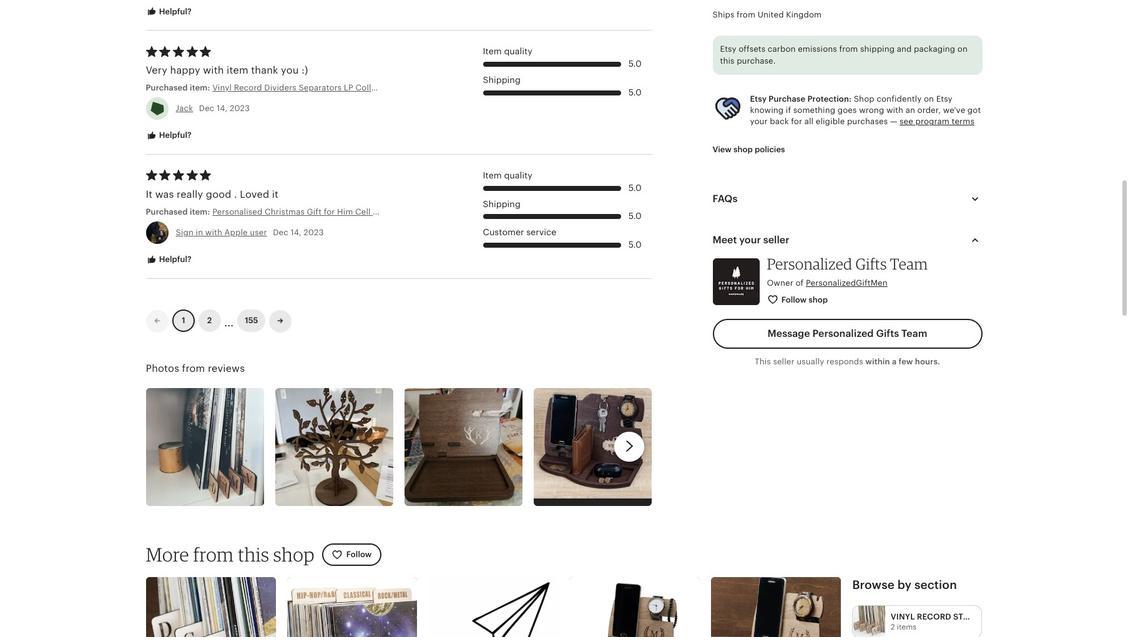 Task type: locate. For each thing, give the bounding box(es) containing it.
2023 right user
[[304, 228, 324, 237]]

3 helpful? button from the top
[[136, 248, 201, 271]]

etsy inside the etsy offsets carbon emissions from shipping and packaging on this purchase.
[[720, 44, 736, 54]]

0 horizontal spatial shop
[[273, 543, 315, 566]]

this
[[720, 56, 735, 66], [238, 543, 269, 566]]

gifts up "personalizedgiftmen" link
[[856, 255, 887, 273]]

item: for really
[[190, 207, 210, 216]]

0 vertical spatial shipping
[[483, 75, 521, 85]]

this inside the etsy offsets carbon emissions from shipping and packaging on this purchase.
[[720, 56, 735, 66]]

etsy offsets carbon emissions from shipping and packaging on this purchase.
[[720, 44, 968, 66]]

was
[[155, 188, 174, 200]]

1 vertical spatial 14,
[[291, 228, 301, 237]]

something
[[793, 106, 835, 115]]

see more listings in the vinyl record storage section image
[[853, 606, 885, 637]]

2 helpful? button from the top
[[136, 124, 201, 147]]

from right ships
[[737, 10, 755, 19]]

0 vertical spatial helpful?
[[157, 7, 192, 16]]

1 vertical spatial dec
[[273, 228, 288, 237]]

personalized
[[767, 255, 852, 273], [813, 328, 874, 340]]

view
[[713, 145, 732, 155]]

item: down 'really'
[[190, 207, 210, 216]]

shipping for very happy with item thank you :)
[[483, 75, 521, 85]]

purchased
[[146, 83, 188, 93], [146, 207, 188, 216]]

usually
[[797, 357, 824, 367]]

helpful? down sign
[[157, 255, 192, 264]]

0 vertical spatial purchased
[[146, 83, 188, 93]]

from
[[737, 10, 755, 19], [839, 44, 858, 54], [182, 362, 205, 374], [193, 543, 234, 566]]

in
[[196, 228, 203, 237]]

0 vertical spatial 14,
[[217, 104, 227, 113]]

quality for it
[[504, 170, 532, 180]]

seller right this
[[773, 357, 795, 367]]

personalized up responds
[[813, 328, 874, 340]]

5 5.0 from the top
[[628, 240, 642, 250]]

purchase.
[[737, 56, 776, 66]]

shop confidently on etsy knowing if something goes wrong with an order, we've got your back for all eligible purchases —
[[750, 94, 981, 126]]

etsy inside "shop confidently on etsy knowing if something goes wrong with an order, we've got your back for all eligible purchases —"
[[936, 94, 953, 104]]

1 horizontal spatial 2023
[[304, 228, 324, 237]]

meet
[[713, 234, 737, 246]]

2 quality from the top
[[504, 170, 532, 180]]

message personalized gifts team
[[768, 328, 927, 340]]

gifts
[[856, 255, 887, 273], [876, 328, 899, 340]]

shop
[[734, 145, 753, 155], [809, 295, 828, 305], [273, 543, 315, 566]]

from left shipping
[[839, 44, 858, 54]]

0 horizontal spatial on
[[924, 94, 934, 104]]

with left item
[[203, 64, 224, 76]]

faqs button
[[701, 184, 994, 214]]

1 vertical spatial item:
[[190, 207, 210, 216]]

vinyl
[[891, 612, 915, 622]]

purchase
[[769, 94, 805, 104]]

1 item: from the top
[[190, 83, 210, 93]]

item quality for very happy with item thank you :)
[[483, 46, 532, 56]]

see
[[900, 117, 913, 126]]

1 horizontal spatial 14,
[[291, 228, 301, 237]]

0 vertical spatial item
[[483, 46, 502, 56]]

1 vertical spatial with
[[886, 106, 903, 115]]

ships
[[713, 10, 735, 19]]

1 horizontal spatial 2
[[891, 623, 895, 632]]

shop left follow button
[[273, 543, 315, 566]]

apple
[[224, 228, 248, 237]]

item for it was really good . loved it
[[483, 170, 502, 180]]

1 item from the top
[[483, 46, 502, 56]]

shop for view
[[734, 145, 753, 155]]

follow inside "button"
[[781, 295, 807, 305]]

2 item quality from the top
[[483, 170, 532, 180]]

follow up personalised vinyl record storage dividers lp genre markers alphabet separator tags album organizer christmas gift for him men boyfriend dad image
[[346, 550, 372, 559]]

1 vertical spatial helpful? button
[[136, 124, 201, 147]]

item: down "happy"
[[190, 83, 210, 93]]

2 5.0 from the top
[[628, 87, 642, 97]]

shop
[[854, 94, 874, 104]]

follow inside button
[[346, 550, 372, 559]]

etsy
[[720, 44, 736, 54], [750, 94, 767, 104], [936, 94, 953, 104]]

helpful? button up very
[[136, 1, 201, 23]]

0 vertical spatial quality
[[504, 46, 532, 56]]

quality
[[504, 46, 532, 56], [504, 170, 532, 180]]

dec right jack
[[199, 104, 214, 113]]

follow shop
[[781, 295, 828, 305]]

1 vertical spatial 2023
[[304, 228, 324, 237]]

helpful?
[[157, 7, 192, 16], [157, 131, 192, 140], [157, 255, 192, 264]]

0 vertical spatial seller
[[763, 234, 789, 246]]

purchased item: down "happy"
[[146, 83, 212, 93]]

shop inside "button"
[[809, 295, 828, 305]]

personalised vinyl record storage dividers lp genre markers alphabet separator tags album organizer christmas gift for him men boyfriend dad image
[[287, 577, 417, 637]]

0 horizontal spatial 14,
[[217, 104, 227, 113]]

personalized inside message personalized gifts team button
[[813, 328, 874, 340]]

purchased item: down 'really'
[[146, 207, 212, 216]]

1 vertical spatial on
[[924, 94, 934, 104]]

for
[[791, 117, 802, 126]]

got
[[968, 106, 981, 115]]

view shop policies button
[[703, 139, 794, 161]]

helpful? for happy
[[157, 131, 192, 140]]

2 purchased item: from the top
[[146, 207, 212, 216]]

14, right jack
[[217, 104, 227, 113]]

personalized up of
[[767, 255, 852, 273]]

2023 down item
[[230, 104, 250, 113]]

follow button
[[322, 544, 381, 566]]

0 vertical spatial 2023
[[230, 104, 250, 113]]

1 link
[[172, 310, 194, 333]]

follow down of
[[781, 295, 807, 305]]

1 shipping from the top
[[483, 75, 521, 85]]

terms
[[952, 117, 974, 126]]

and
[[897, 44, 912, 54]]

2023
[[230, 104, 250, 113], [304, 228, 324, 237]]

.
[[234, 188, 237, 200]]

1 vertical spatial team
[[902, 328, 927, 340]]

2 helpful? from the top
[[157, 131, 192, 140]]

2 horizontal spatial etsy
[[936, 94, 953, 104]]

team
[[890, 255, 928, 273], [902, 328, 927, 340]]

14, right user
[[291, 228, 301, 237]]

1 vertical spatial quality
[[504, 170, 532, 180]]

2 item from the top
[[483, 170, 502, 180]]

purchases
[[847, 117, 888, 126]]

order resend image
[[428, 577, 558, 637]]

gifts up a at the bottom right of the page
[[876, 328, 899, 340]]

1 vertical spatial item
[[483, 170, 502, 180]]

on right packaging
[[958, 44, 968, 54]]

1 purchased from the top
[[146, 83, 188, 93]]

seller inside meet your seller dropdown button
[[763, 234, 789, 246]]

dec right user
[[273, 228, 288, 237]]

etsy for etsy purchase protection:
[[750, 94, 767, 104]]

helpful? for was
[[157, 255, 192, 264]]

from right photos at the bottom left of page
[[182, 362, 205, 374]]

message personalized gifts team button
[[713, 319, 982, 349]]

purchased for was
[[146, 207, 188, 216]]

—
[[890, 117, 897, 126]]

team inside button
[[902, 328, 927, 340]]

1 vertical spatial item quality
[[483, 170, 532, 180]]

1 vertical spatial shop
[[809, 295, 828, 305]]

0 vertical spatial 2
[[207, 316, 212, 326]]

1 horizontal spatial this
[[720, 56, 735, 66]]

2 purchased from the top
[[146, 207, 188, 216]]

record dividers vinyl storage accessories christmas birthday gifts for vinyl lover him men man boyfriend organizer alphabetic separators tab image
[[146, 577, 276, 637]]

it was really good . loved it
[[146, 188, 279, 200]]

your inside "shop confidently on etsy knowing if something goes wrong with an order, we've got your back for all eligible purchases —"
[[750, 117, 768, 126]]

with
[[203, 64, 224, 76], [886, 106, 903, 115], [205, 228, 222, 237]]

your right meet
[[739, 234, 761, 246]]

1 vertical spatial your
[[739, 234, 761, 246]]

0 horizontal spatial dec
[[199, 104, 214, 113]]

shipping for it was really good . loved it
[[483, 199, 521, 209]]

purchased item:
[[146, 83, 212, 93], [146, 207, 212, 216]]

0 vertical spatial with
[[203, 64, 224, 76]]

2 item: from the top
[[190, 207, 210, 216]]

faqs
[[713, 193, 738, 205]]

0 vertical spatial your
[[750, 117, 768, 126]]

0 vertical spatial item quality
[[483, 46, 532, 56]]

more
[[146, 543, 189, 566]]

etsy up the we've
[[936, 94, 953, 104]]

your down knowing
[[750, 117, 768, 126]]

item: for with
[[190, 83, 210, 93]]

0 horizontal spatial etsy
[[720, 44, 736, 54]]

1 vertical spatial shipping
[[483, 199, 521, 209]]

1 vertical spatial purchased item:
[[146, 207, 212, 216]]

3 helpful? from the top
[[157, 255, 192, 264]]

view shop policies
[[713, 145, 785, 155]]

1 vertical spatial helpful?
[[157, 131, 192, 140]]

helpful? down jack
[[157, 131, 192, 140]]

helpful? up "happy"
[[157, 7, 192, 16]]

offsets
[[739, 44, 766, 54]]

with right in
[[205, 228, 222, 237]]

team inside 'personalized gifts team owner of personalizedgiftmen'
[[890, 255, 928, 273]]

etsy left offsets
[[720, 44, 736, 54]]

1 horizontal spatial shop
[[734, 145, 753, 155]]

1 purchased item: from the top
[[146, 83, 212, 93]]

order,
[[917, 106, 941, 115]]

personalised charging station tech accessories gift cell phone stand for him, docking station desk organizer nightstand gifts for men father image
[[570, 577, 700, 637]]

0 vertical spatial on
[[958, 44, 968, 54]]

1 vertical spatial gifts
[[876, 328, 899, 340]]

jack
[[176, 104, 193, 113]]

2 left items
[[891, 623, 895, 632]]

from right more
[[193, 543, 234, 566]]

0 vertical spatial personalized
[[767, 255, 852, 273]]

2 vertical spatial with
[[205, 228, 222, 237]]

personalized inside 'personalized gifts team owner of personalizedgiftmen'
[[767, 255, 852, 273]]

reviews
[[208, 362, 245, 374]]

1 quality from the top
[[504, 46, 532, 56]]

purchased down was
[[146, 207, 188, 216]]

purchased down very
[[146, 83, 188, 93]]

3 5.0 from the top
[[628, 183, 642, 193]]

0 vertical spatial follow
[[781, 295, 807, 305]]

155 link
[[237, 310, 266, 333]]

0 vertical spatial helpful? button
[[136, 1, 201, 23]]

etsy up knowing
[[750, 94, 767, 104]]

carbon
[[768, 44, 796, 54]]

shop inside button
[[734, 145, 753, 155]]

thank
[[251, 64, 278, 76]]

0 horizontal spatial follow
[[346, 550, 372, 559]]

dec
[[199, 104, 214, 113], [273, 228, 288, 237]]

1 horizontal spatial follow
[[781, 295, 807, 305]]

0 vertical spatial this
[[720, 56, 735, 66]]

1 vertical spatial follow
[[346, 550, 372, 559]]

personalized gifts team image
[[713, 258, 759, 305]]

0 vertical spatial purchased item:
[[146, 83, 212, 93]]

shop down "personalizedgiftmen" link
[[809, 295, 828, 305]]

your
[[750, 117, 768, 126], [739, 234, 761, 246]]

1 horizontal spatial on
[[958, 44, 968, 54]]

shop right view
[[734, 145, 753, 155]]

1 horizontal spatial etsy
[[750, 94, 767, 104]]

we've
[[943, 106, 965, 115]]

seller
[[763, 234, 789, 246], [773, 357, 795, 367]]

seller up owner
[[763, 234, 789, 246]]

helpful? button down sign
[[136, 248, 201, 271]]

0 vertical spatial gifts
[[856, 255, 887, 273]]

0 vertical spatial item:
[[190, 83, 210, 93]]

5.0
[[628, 59, 642, 69], [628, 87, 642, 97], [628, 183, 642, 193], [628, 211, 642, 221], [628, 240, 642, 250]]

2 horizontal spatial shop
[[809, 295, 828, 305]]

0 vertical spatial shop
[[734, 145, 753, 155]]

1 vertical spatial personalized
[[813, 328, 874, 340]]

2 left …
[[207, 316, 212, 326]]

2 vertical spatial helpful?
[[157, 255, 192, 264]]

1 item quality from the top
[[483, 46, 532, 56]]

2 vertical spatial helpful? button
[[136, 248, 201, 271]]

from for united
[[737, 10, 755, 19]]

with up —
[[886, 106, 903, 115]]

item:
[[190, 83, 210, 93], [190, 207, 210, 216]]

follow
[[781, 295, 807, 305], [346, 550, 372, 559]]

item
[[483, 46, 502, 56], [483, 170, 502, 180]]

helpful? button down jack
[[136, 124, 201, 147]]

1
[[182, 316, 185, 326]]

with inside "shop confidently on etsy knowing if something goes wrong with an order, we've got your back for all eligible purchases —"
[[886, 106, 903, 115]]

packaging
[[914, 44, 955, 54]]

see program terms link
[[900, 117, 974, 126]]

0 horizontal spatial this
[[238, 543, 269, 566]]

on up "order,"
[[924, 94, 934, 104]]

2 shipping from the top
[[483, 199, 521, 209]]

responds
[[827, 357, 863, 367]]

item
[[227, 64, 248, 76]]

1 vertical spatial 2
[[891, 623, 895, 632]]

0 vertical spatial team
[[890, 255, 928, 273]]

1 vertical spatial purchased
[[146, 207, 188, 216]]



Task type: vqa. For each thing, say whether or not it's contained in the screenshot.
3rd ADD from the right
no



Task type: describe. For each thing, give the bounding box(es) containing it.
a
[[892, 357, 897, 367]]

service
[[526, 227, 556, 237]]

policies
[[755, 145, 785, 155]]

sign
[[176, 228, 194, 237]]

hours.
[[915, 357, 940, 367]]

really
[[177, 188, 203, 200]]

etsy for etsy offsets carbon emissions from shipping and packaging on this purchase.
[[720, 44, 736, 54]]

this
[[755, 357, 771, 367]]

browse
[[852, 579, 895, 592]]

2 vertical spatial shop
[[273, 543, 315, 566]]

eligible
[[816, 117, 845, 126]]

personalised wooden phone stand holder charging docking station techy accessories birthday gift for him men boyfriend handmade home gadgets image
[[711, 577, 841, 637]]

record
[[917, 612, 951, 622]]

1 5.0 from the top
[[628, 59, 642, 69]]

kingdom
[[786, 10, 822, 19]]

of
[[796, 278, 804, 288]]

more from this shop
[[146, 543, 315, 566]]

back
[[770, 117, 789, 126]]

0 horizontal spatial 2023
[[230, 104, 250, 113]]

0 horizontal spatial 2
[[207, 316, 212, 326]]

very
[[146, 64, 167, 76]]

on inside "shop confidently on etsy knowing if something goes wrong with an order, we've got your back for all eligible purchases —"
[[924, 94, 934, 104]]

1 vertical spatial seller
[[773, 357, 795, 367]]

storage
[[953, 612, 992, 622]]

it
[[146, 188, 153, 200]]

with for sign in with apple user dec 14, 2023
[[205, 228, 222, 237]]

with for very happy with item thank you :)
[[203, 64, 224, 76]]

follow shop button
[[758, 289, 838, 312]]

shop for follow
[[809, 295, 828, 305]]

1 horizontal spatial dec
[[273, 228, 288, 237]]

…
[[224, 311, 234, 330]]

section
[[915, 579, 957, 592]]

emissions
[[798, 44, 837, 54]]

this seller usually responds within a few hours.
[[755, 357, 940, 367]]

your inside dropdown button
[[739, 234, 761, 246]]

items
[[897, 623, 917, 632]]

browse by section
[[852, 579, 957, 592]]

jack dec 14, 2023
[[176, 104, 250, 113]]

from for reviews
[[182, 362, 205, 374]]

1 helpful? from the top
[[157, 7, 192, 16]]

purchased for happy
[[146, 83, 188, 93]]

on inside the etsy offsets carbon emissions from shipping and packaging on this purchase.
[[958, 44, 968, 54]]

loved
[[240, 188, 269, 200]]

vinyl record storage 2 items
[[891, 612, 992, 632]]

happy
[[170, 64, 200, 76]]

jack link
[[176, 104, 193, 113]]

2 inside vinyl record storage 2 items
[[891, 623, 895, 632]]

all
[[805, 117, 814, 126]]

sign in with apple user link
[[176, 228, 267, 237]]

purchased item: for happy
[[146, 83, 212, 93]]

knowing
[[750, 106, 784, 115]]

photos from reviews
[[146, 362, 245, 374]]

united
[[758, 10, 784, 19]]

from for this
[[193, 543, 234, 566]]

it
[[272, 188, 279, 200]]

user
[[250, 228, 267, 237]]

follow for follow shop
[[781, 295, 807, 305]]

message
[[768, 328, 810, 340]]

confidently
[[877, 94, 922, 104]]

an
[[906, 106, 915, 115]]

0 vertical spatial dec
[[199, 104, 214, 113]]

program
[[916, 117, 950, 126]]

from inside the etsy offsets carbon emissions from shipping and packaging on this purchase.
[[839, 44, 858, 54]]

owner
[[767, 278, 793, 288]]

goes
[[838, 106, 857, 115]]

customer
[[483, 227, 524, 237]]

ships from united kingdom
[[713, 10, 822, 19]]

gifts inside button
[[876, 328, 899, 340]]

very happy with item thank you :)
[[146, 64, 308, 76]]

within
[[866, 357, 890, 367]]

sign in with apple user dec 14, 2023
[[176, 228, 324, 237]]

shipping
[[860, 44, 895, 54]]

you
[[281, 64, 299, 76]]

purchased item: for was
[[146, 207, 212, 216]]

helpful? button for was
[[136, 248, 201, 271]]

1 helpful? button from the top
[[136, 1, 201, 23]]

if
[[786, 106, 791, 115]]

gifts inside 'personalized gifts team owner of personalizedgiftmen'
[[856, 255, 887, 273]]

155
[[245, 316, 258, 326]]

4 5.0 from the top
[[628, 211, 642, 221]]

quality for :)
[[504, 46, 532, 56]]

item quality for it was really good . loved it
[[483, 170, 532, 180]]

personalizedgiftmen
[[806, 278, 888, 288]]

helpful? button for happy
[[136, 124, 201, 147]]

personalizedgiftmen link
[[806, 278, 888, 288]]

few
[[899, 357, 913, 367]]

meet your seller button
[[701, 225, 994, 255]]

photos
[[146, 362, 179, 374]]

:)
[[302, 64, 308, 76]]

personalized gifts team owner of personalizedgiftmen
[[767, 255, 928, 288]]

customer service
[[483, 227, 556, 237]]

protection:
[[807, 94, 852, 104]]

good
[[206, 188, 231, 200]]

follow for follow
[[346, 550, 372, 559]]

wrong
[[859, 106, 884, 115]]

item for very happy with item thank you :)
[[483, 46, 502, 56]]

etsy purchase protection:
[[750, 94, 852, 104]]

1 vertical spatial this
[[238, 543, 269, 566]]



